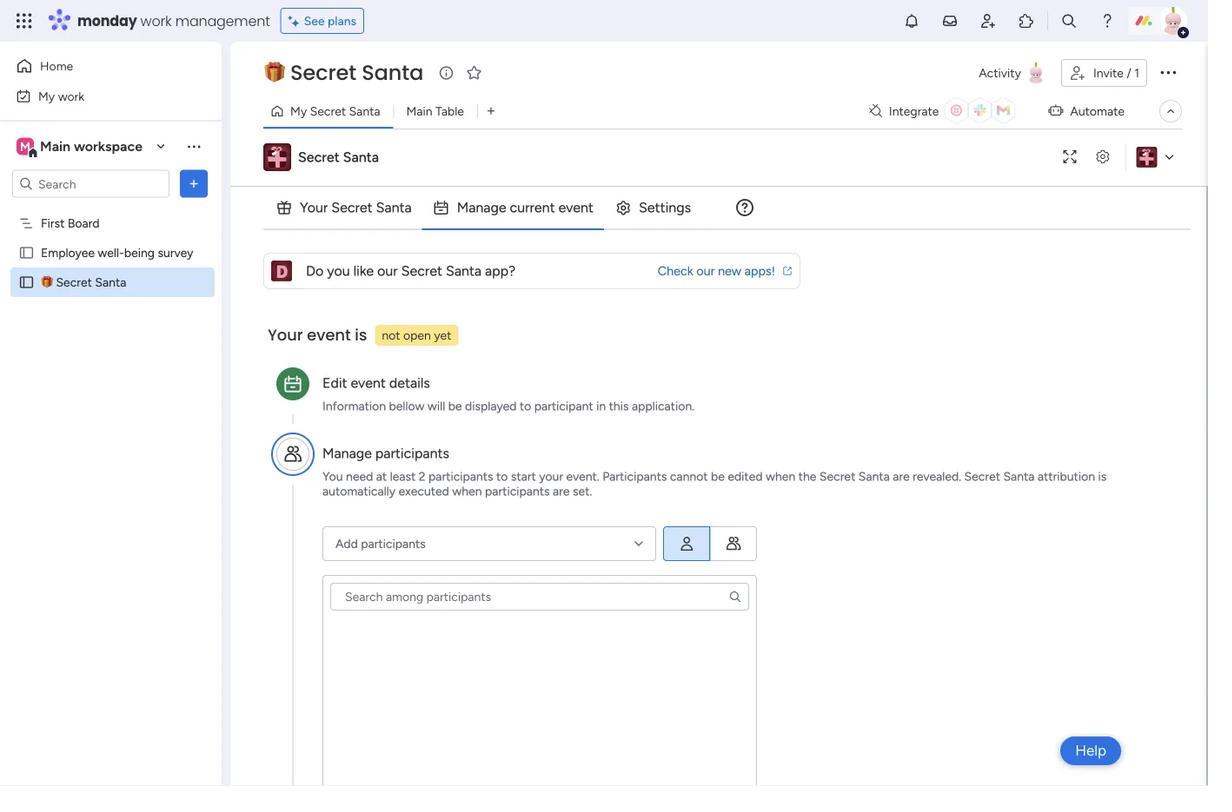 Task type: describe. For each thing, give the bounding box(es) containing it.
open full screen image
[[1056, 151, 1084, 164]]

inbox image
[[941, 12, 959, 30]]

collapse board header image
[[1164, 104, 1178, 118]]

secret inside button
[[310, 104, 346, 119]]

home button
[[10, 52, 187, 80]]

main table
[[406, 104, 464, 119]]

public board image
[[18, 245, 35, 261]]

m
[[20, 139, 30, 154]]

0 vertical spatial 🎁
[[264, 58, 285, 87]]

management
[[175, 11, 270, 30]]

main table button
[[393, 97, 477, 125]]

santa inside button
[[349, 104, 380, 119]]

santa down well-
[[95, 275, 126, 290]]

secret up my secret santa button
[[290, 58, 356, 87]]

invite / 1 button
[[1061, 59, 1147, 87]]

my for my work
[[38, 89, 55, 103]]

help image
[[1099, 12, 1116, 30]]

help
[[1075, 742, 1106, 760]]

first
[[41, 216, 65, 231]]

workspace image
[[17, 137, 34, 156]]

being
[[124, 246, 155, 260]]

add to favorites image
[[465, 64, 483, 81]]

work for my
[[58, 89, 84, 103]]

/
[[1127, 66, 1131, 80]]

🎁 inside list box
[[41, 275, 53, 290]]

my work
[[38, 89, 84, 103]]

settings image
[[1089, 151, 1117, 164]]

secret santa
[[298, 149, 379, 166]]

plans
[[328, 13, 356, 28]]

work for monday
[[140, 11, 172, 30]]

🎁 secret santa inside list box
[[41, 275, 126, 290]]



Task type: vqa. For each thing, say whether or not it's contained in the screenshot.
bottommost 🎁
yes



Task type: locate. For each thing, give the bounding box(es) containing it.
work right monday
[[140, 11, 172, 30]]

invite members image
[[980, 12, 997, 30]]

1 vertical spatial work
[[58, 89, 84, 103]]

work
[[140, 11, 172, 30], [58, 89, 84, 103]]

0 horizontal spatial 🎁
[[41, 275, 53, 290]]

option
[[0, 208, 222, 211]]

my
[[38, 89, 55, 103], [290, 104, 307, 119]]

monday work management
[[77, 11, 270, 30]]

0 vertical spatial main
[[406, 104, 432, 119]]

secret down employee
[[56, 275, 92, 290]]

automate
[[1070, 104, 1125, 119]]

workspace selection element
[[17, 136, 145, 159]]

see plans button
[[280, 8, 364, 34]]

my secret santa button
[[263, 97, 393, 125]]

0 horizontal spatial work
[[58, 89, 84, 103]]

my for my secret santa
[[290, 104, 307, 119]]

1 vertical spatial main
[[40, 138, 70, 155]]

autopilot image
[[1049, 99, 1063, 121]]

survey
[[158, 246, 193, 260]]

santa down 🎁 secret santa field
[[349, 104, 380, 119]]

search everything image
[[1060, 12, 1078, 30]]

🎁
[[264, 58, 285, 87], [41, 275, 53, 290]]

options image down workspace options icon
[[185, 175, 203, 193]]

secret
[[290, 58, 356, 87], [310, 104, 346, 119], [298, 149, 340, 166], [56, 275, 92, 290]]

1
[[1134, 66, 1139, 80]]

1 vertical spatial 🎁
[[41, 275, 53, 290]]

home
[[40, 59, 73, 73]]

🎁 secret santa down employee
[[41, 275, 126, 290]]

main
[[406, 104, 432, 119], [40, 138, 70, 155]]

🎁 secret santa up my secret santa
[[264, 58, 424, 87]]

well-
[[98, 246, 124, 260]]

santa
[[362, 58, 424, 87], [349, 104, 380, 119], [343, 149, 379, 166], [95, 275, 126, 290]]

1 horizontal spatial main
[[406, 104, 432, 119]]

secret down 🎁 secret santa field
[[310, 104, 346, 119]]

my secret santa
[[290, 104, 380, 119]]

notifications image
[[903, 12, 920, 30]]

work inside button
[[58, 89, 84, 103]]

list box containing first board
[[0, 205, 222, 532]]

secret down my secret santa button
[[298, 149, 340, 166]]

employee well-being survey
[[41, 246, 193, 260]]

0 horizontal spatial options image
[[185, 175, 203, 193]]

see
[[304, 13, 325, 28]]

my down 🎁 secret santa field
[[290, 104, 307, 119]]

🎁 right public board image
[[41, 275, 53, 290]]

1 horizontal spatial work
[[140, 11, 172, 30]]

1 horizontal spatial 🎁
[[264, 58, 285, 87]]

my inside button
[[38, 89, 55, 103]]

show board description image
[[436, 64, 457, 82]]

main inside workspace selection 'element'
[[40, 138, 70, 155]]

first board
[[41, 216, 100, 231]]

0 horizontal spatial main
[[40, 138, 70, 155]]

1 vertical spatial options image
[[185, 175, 203, 193]]

work down home
[[58, 89, 84, 103]]

help button
[[1060, 737, 1121, 766]]

🎁 up my secret santa button
[[264, 58, 285, 87]]

invite
[[1093, 66, 1124, 80]]

1 horizontal spatial options image
[[1158, 61, 1179, 82]]

select product image
[[16, 12, 33, 30]]

options image right 1
[[1158, 61, 1179, 82]]

my down home
[[38, 89, 55, 103]]

invite / 1
[[1093, 66, 1139, 80]]

0 horizontal spatial my
[[38, 89, 55, 103]]

main workspace
[[40, 138, 143, 155]]

workspace
[[74, 138, 143, 155]]

1 horizontal spatial 🎁 secret santa
[[264, 58, 424, 87]]

employee
[[41, 246, 95, 260]]

ruby anderson image
[[1159, 7, 1187, 35]]

1 horizontal spatial my
[[290, 104, 307, 119]]

my work button
[[10, 82, 187, 110]]

board
[[68, 216, 100, 231]]

options image
[[1158, 61, 1179, 82], [185, 175, 203, 193]]

see plans
[[304, 13, 356, 28]]

main inside button
[[406, 104, 432, 119]]

dapulse integrations image
[[869, 105, 882, 118]]

Search in workspace field
[[37, 174, 145, 194]]

my inside button
[[290, 104, 307, 119]]

0 horizontal spatial 🎁 secret santa
[[41, 275, 126, 290]]

main for main table
[[406, 104, 432, 119]]

1 vertical spatial 🎁 secret santa
[[41, 275, 126, 290]]

public board image
[[18, 274, 35, 291]]

main right workspace icon
[[40, 138, 70, 155]]

0 vertical spatial 🎁 secret santa
[[264, 58, 424, 87]]

main left table
[[406, 104, 432, 119]]

apps image
[[1018, 12, 1035, 30]]

activity button
[[972, 59, 1054, 87]]

monday
[[77, 11, 137, 30]]

🎁 Secret Santa field
[[260, 58, 428, 87]]

list box
[[0, 205, 222, 532]]

main for main workspace
[[40, 138, 70, 155]]

integrate
[[889, 104, 939, 119]]

0 vertical spatial options image
[[1158, 61, 1179, 82]]

add view image
[[487, 105, 495, 118]]

activity
[[979, 66, 1021, 80]]

🎁 secret santa
[[264, 58, 424, 87], [41, 275, 126, 290]]

workspace options image
[[185, 138, 203, 155]]

santa left show board description icon
[[362, 58, 424, 87]]

0 vertical spatial work
[[140, 11, 172, 30]]

santa down my secret santa
[[343, 149, 379, 166]]

table
[[435, 104, 464, 119]]



